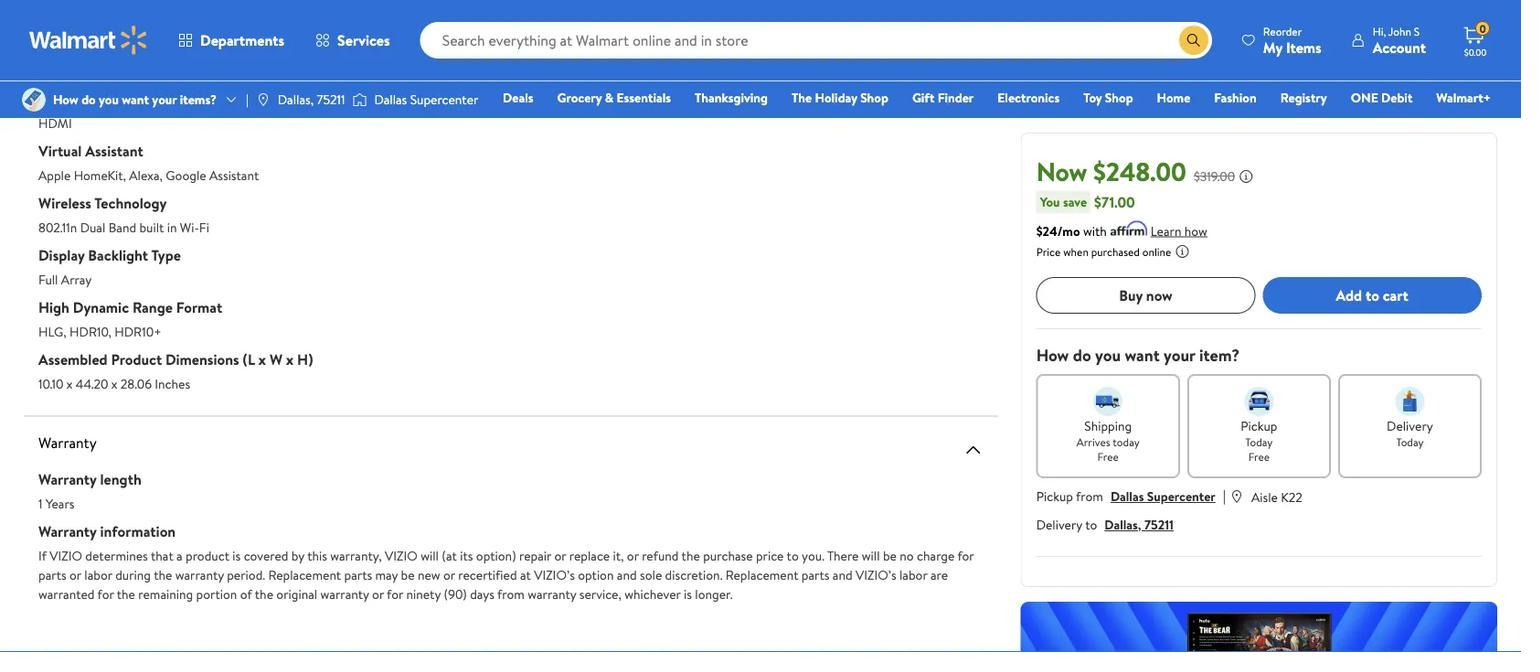 Task type: vqa. For each thing, say whether or not it's contained in the screenshot.
Peach,
no



Task type: locate. For each thing, give the bounding box(es) containing it.
0 horizontal spatial do
[[82, 91, 96, 108]]

assistant right google in the top left of the page
[[209, 166, 259, 184]]

do up "shipping"
[[1073, 344, 1092, 367]]

parts down the warranty, at bottom
[[344, 566, 372, 584]]

0 horizontal spatial dallas,
[[278, 91, 314, 108]]

delivery down intent image for delivery
[[1387, 417, 1434, 435]]

1 vertical spatial how
[[1037, 344, 1070, 367]]

warranty length 1 years warranty information if vizio determines that a product is covered by this warranty, vizio will (at its option) repair or replace it, or refund the purchase price to you. there will be no charge for parts or labor during the warranty period. replacement parts may be new or recertified at vizio's option and sole discretion. replacement parts and vizio's labor are warranted for the remaining portion of the original warranty or for ninety (90) days from warranty service, whichever is longer.
[[38, 470, 974, 603]]

1 horizontal spatial dallas
[[1111, 487, 1145, 505]]

type
[[151, 246, 181, 266]]

do for how do you want your items?
[[82, 91, 96, 108]]

0 vertical spatial delivery
[[1387, 417, 1434, 435]]

will
[[421, 547, 439, 565], [862, 547, 880, 565]]

warranty down 'product'
[[175, 566, 224, 584]]

parts down you.
[[802, 566, 830, 584]]

vizio's down repair
[[534, 566, 575, 584]]

sole
[[640, 566, 662, 584]]

today inside delivery today
[[1397, 434, 1424, 449]]

1 1 from the top
[[38, 62, 43, 80]]

1 horizontal spatial vizio's
[[856, 566, 897, 584]]

2 today from the left
[[1397, 434, 1424, 449]]

0 horizontal spatial shop
[[861, 89, 889, 107]]

you.
[[802, 547, 825, 565]]

1 inside warranty length 1 years warranty information if vizio determines that a product is covered by this warranty, vizio will (at its option) repair or replace it, or refund the purchase price to you. there will be no charge for parts or labor during the warranty period. replacement parts may be new or recertified at vizio's option and sole discretion. replacement parts and vizio's labor are warranted for the remaining portion of the original warranty or for ninety (90) days from warranty service, whichever is longer.
[[38, 495, 43, 513]]

today for delivery
[[1397, 434, 1424, 449]]

free inside shipping arrives today free
[[1098, 448, 1119, 464]]

1 horizontal spatial  image
[[256, 92, 271, 107]]

today for pickup
[[1246, 434, 1273, 449]]

replacement down by
[[268, 566, 341, 584]]

 image
[[22, 88, 46, 112], [256, 92, 271, 107]]

you
[[99, 91, 119, 108], [1096, 344, 1121, 367]]

0 horizontal spatial and
[[617, 566, 637, 584]]

will up new
[[421, 547, 439, 565]]

0 vertical spatial is
[[233, 547, 241, 565]]

today down intent image for pickup
[[1246, 434, 1273, 449]]

 image
[[353, 91, 367, 109]]

0 horizontal spatial free
[[1098, 448, 1119, 464]]

1 vertical spatial is
[[684, 585, 692, 603]]

1 vertical spatial supercenter
[[1148, 487, 1216, 505]]

 image for how do you want your items?
[[22, 88, 46, 112]]

0 vertical spatial 75211
[[317, 91, 345, 108]]

0 horizontal spatial you
[[99, 91, 119, 108]]

free up aisle
[[1249, 448, 1270, 464]]

dallas down services
[[374, 91, 407, 108]]

grocery & essentials link
[[549, 88, 680, 107]]

75211 down services dropdown button
[[317, 91, 345, 108]]

0 horizontal spatial be
[[401, 566, 415, 584]]

0 vertical spatial |
[[246, 91, 249, 108]]

warranty for warranty length 1 years warranty information if vizio determines that a product is covered by this warranty, vizio will (at its option) repair or replace it, or refund the purchase price to you. there will be no charge for parts or labor during the warranty period. replacement parts may be new or recertified at vizio's option and sole discretion. replacement parts and vizio's labor are warranted for the remaining portion of the original warranty or for ninety (90) days from warranty service, whichever is longer.
[[38, 470, 97, 490]]

 image left dallas, 75211 at top
[[256, 92, 271, 107]]

2 vizio from the left
[[385, 547, 418, 565]]

dynamic
[[73, 298, 129, 318]]

1 horizontal spatial do
[[1073, 344, 1092, 367]]

buy now button
[[1037, 277, 1256, 313]]

0 horizontal spatial pickup
[[1037, 487, 1074, 505]]

labor down determines
[[84, 566, 112, 584]]

delivery down pickup from dallas supercenter |
[[1037, 516, 1083, 533]]

2 parts from the left
[[344, 566, 372, 584]]

1 horizontal spatial free
[[1249, 448, 1270, 464]]

for
[[958, 547, 974, 565], [97, 585, 114, 603], [387, 585, 403, 603]]

be right may
[[401, 566, 415, 584]]

0 horizontal spatial labor
[[84, 566, 112, 584]]

brightness 1 lm inputs & outputs hdmi virtual assistant apple homekit, alexa, google assistant wireless technology 802.11n dual band built in wi-fi display backlight type full array high dynamic range format hlg, hdr10, hdr10+ assembled product dimensions (l x w x h) 10.10 x 44.20 x 28.06 inches
[[38, 37, 313, 393]]

to left cart
[[1366, 285, 1380, 305]]

1 vertical spatial your
[[1164, 344, 1196, 367]]

1 horizontal spatial be
[[883, 547, 897, 565]]

price
[[1037, 244, 1061, 260]]

dallas, down departments
[[278, 91, 314, 108]]

assistant
[[85, 141, 143, 161], [209, 166, 259, 184]]

or right it,
[[627, 547, 639, 565]]

1 horizontal spatial and
[[833, 566, 853, 584]]

for down may
[[387, 585, 403, 603]]

1 horizontal spatial replacement
[[726, 566, 799, 584]]

1 horizontal spatial assistant
[[209, 166, 259, 184]]

0 horizontal spatial supercenter
[[410, 91, 479, 108]]

supercenter inside pickup from dallas supercenter |
[[1148, 487, 1216, 505]]

built
[[139, 219, 164, 236]]

1 vertical spatial to
[[1086, 516, 1098, 533]]

1 horizontal spatial to
[[1086, 516, 1098, 533]]

s
[[1415, 23, 1420, 39]]

0 horizontal spatial will
[[421, 547, 439, 565]]

dallas
[[374, 91, 407, 108], [1111, 487, 1145, 505]]

debit
[[1382, 89, 1413, 107]]

2 horizontal spatial warranty
[[528, 585, 577, 603]]

how do you want your items?
[[53, 91, 217, 108]]

0 vertical spatial do
[[82, 91, 96, 108]]

you for how do you want your item?
[[1096, 344, 1121, 367]]

services
[[338, 30, 390, 50]]

the down 'during'
[[117, 585, 135, 603]]

1 horizontal spatial vizio
[[385, 547, 418, 565]]

& right inputs
[[82, 89, 92, 109]]

1 horizontal spatial parts
[[344, 566, 372, 584]]

at
[[520, 566, 531, 584]]

2 vertical spatial to
[[787, 547, 799, 565]]

0 horizontal spatial  image
[[22, 88, 46, 112]]

x right 10.10
[[67, 375, 73, 393]]

0 vertical spatial to
[[1366, 285, 1380, 305]]

0 horizontal spatial today
[[1246, 434, 1273, 449]]

dallas,
[[278, 91, 314, 108], [1105, 516, 1142, 533]]

or
[[555, 547, 567, 565], [627, 547, 639, 565], [69, 566, 81, 584], [444, 566, 455, 584], [372, 585, 384, 603]]

1 vertical spatial do
[[1073, 344, 1092, 367]]

from
[[1077, 487, 1104, 505], [498, 585, 525, 603]]

format
[[176, 298, 222, 318]]

1 horizontal spatial labor
[[900, 566, 928, 584]]

1 free from the left
[[1098, 448, 1119, 464]]

$71.00
[[1095, 192, 1136, 212]]

1 horizontal spatial |
[[1223, 485, 1226, 506]]

hi,
[[1373, 23, 1387, 39]]

1 today from the left
[[1246, 434, 1273, 449]]

dallas supercenter button
[[1111, 487, 1216, 505]]

supercenter left deals link
[[410, 91, 479, 108]]

28.06
[[121, 375, 152, 393]]

0 vertical spatial how
[[53, 91, 78, 108]]

when
[[1064, 244, 1089, 260]]

0 horizontal spatial |
[[246, 91, 249, 108]]

parts down if at the bottom left of the page
[[38, 566, 66, 584]]

intent image for shipping image
[[1094, 387, 1123, 416]]

labor down no
[[900, 566, 928, 584]]

1 labor from the left
[[84, 566, 112, 584]]

want for item?
[[1125, 344, 1160, 367]]

1 warranty from the top
[[38, 433, 97, 453]]

this
[[307, 547, 327, 565]]

wireless
[[38, 193, 91, 214]]

delivery for to
[[1037, 516, 1083, 533]]

1
[[38, 62, 43, 80], [38, 495, 43, 513]]

labor
[[84, 566, 112, 584], [900, 566, 928, 584]]

grocery
[[557, 89, 602, 107]]

1 vertical spatial you
[[1096, 344, 1121, 367]]

deals link
[[495, 88, 542, 107]]

1 horizontal spatial shop
[[1106, 89, 1134, 107]]

you up intent image for shipping
[[1096, 344, 1121, 367]]

Walmart Site-Wide search field
[[420, 22, 1213, 59]]

1 & from the left
[[605, 89, 614, 107]]

your
[[152, 91, 177, 108], [1164, 344, 1196, 367]]

assistant up homekit,
[[85, 141, 143, 161]]

cart
[[1384, 285, 1409, 305]]

2 1 from the top
[[38, 495, 43, 513]]

the
[[792, 89, 812, 107]]

be
[[883, 547, 897, 565], [401, 566, 415, 584]]

and down "there"
[[833, 566, 853, 584]]

| right the items?
[[246, 91, 249, 108]]

your left item?
[[1164, 344, 1196, 367]]

(l
[[243, 350, 255, 370]]

2 free from the left
[[1249, 448, 1270, 464]]

warranty down the warranty, at bottom
[[321, 585, 369, 603]]

pickup up delivery to dallas, 75211
[[1037, 487, 1074, 505]]

1 horizontal spatial your
[[1164, 344, 1196, 367]]

is up period.
[[233, 547, 241, 565]]

1 horizontal spatial you
[[1096, 344, 1121, 367]]

2 & from the left
[[82, 89, 92, 109]]

& inside "link"
[[605, 89, 614, 107]]

2 shop from the left
[[1106, 89, 1134, 107]]

0 horizontal spatial want
[[122, 91, 149, 108]]

arrives
[[1077, 434, 1111, 449]]

802.11n
[[38, 219, 77, 236]]

do right inputs
[[82, 91, 96, 108]]

dallas, 75211 button
[[1105, 516, 1174, 533]]

google
[[166, 166, 206, 184]]

3 warranty from the top
[[38, 522, 97, 542]]

pickup inside pickup from dallas supercenter |
[[1037, 487, 1074, 505]]

or down may
[[372, 585, 384, 603]]

75211 down dallas supercenter button
[[1145, 516, 1174, 533]]

to left you.
[[787, 547, 799, 565]]

today inside pickup today free
[[1246, 434, 1273, 449]]

0 vertical spatial from
[[1077, 487, 1104, 505]]

charge
[[917, 547, 955, 565]]

0 vertical spatial assistant
[[85, 141, 143, 161]]

affirm image
[[1111, 221, 1148, 235]]

intent image for pickup image
[[1245, 387, 1274, 416]]

1 replacement from the left
[[268, 566, 341, 584]]

2 will from the left
[[862, 547, 880, 565]]

years
[[46, 495, 75, 513]]

0 horizontal spatial to
[[787, 547, 799, 565]]

1 horizontal spatial from
[[1077, 487, 1104, 505]]

|
[[246, 91, 249, 108], [1223, 485, 1226, 506]]

&
[[605, 89, 614, 107], [82, 89, 92, 109]]

1 vertical spatial warranty
[[38, 470, 97, 490]]

supercenter up dallas, 75211 button
[[1148, 487, 1216, 505]]

shipping
[[1085, 417, 1132, 435]]

the right of
[[255, 585, 273, 603]]

0 horizontal spatial parts
[[38, 566, 66, 584]]

to left dallas, 75211 button
[[1086, 516, 1098, 533]]

replacement down price
[[726, 566, 799, 584]]

want down "buy now" button
[[1125, 344, 1160, 367]]

pickup for pickup from dallas supercenter |
[[1037, 487, 1074, 505]]

display
[[38, 246, 85, 266]]

2 horizontal spatial for
[[958, 547, 974, 565]]

75211
[[317, 91, 345, 108], [1145, 516, 1174, 533]]

0 horizontal spatial your
[[152, 91, 177, 108]]

1 horizontal spatial today
[[1397, 434, 1424, 449]]

want left the items?
[[122, 91, 149, 108]]

1 horizontal spatial want
[[1125, 344, 1160, 367]]

walmart+
[[1437, 89, 1492, 107]]

in
[[167, 219, 177, 236]]

gift finder
[[913, 89, 974, 107]]

aisle k22
[[1252, 488, 1303, 506]]

1 vertical spatial pickup
[[1037, 487, 1074, 505]]

item?
[[1200, 344, 1240, 367]]

1 vertical spatial be
[[401, 566, 415, 584]]

(90)
[[444, 585, 467, 603]]

for right charge
[[958, 547, 974, 565]]

a
[[177, 547, 183, 565]]

0 vertical spatial dallas,
[[278, 91, 314, 108]]

1 vertical spatial delivery
[[1037, 516, 1083, 533]]

0 vertical spatial your
[[152, 91, 177, 108]]

today down intent image for delivery
[[1397, 434, 1424, 449]]

learn more about strikethrough prices image
[[1239, 169, 1254, 183]]

product
[[186, 547, 230, 565]]

wi-
[[180, 219, 199, 236]]

for right the warranted
[[97, 585, 114, 603]]

your left the items?
[[152, 91, 177, 108]]

vizio's down "there"
[[856, 566, 897, 584]]

how
[[1185, 222, 1208, 239]]

now
[[1147, 285, 1173, 305]]

refund
[[642, 547, 679, 565]]

1 vertical spatial dallas,
[[1105, 516, 1142, 533]]

| left aisle
[[1223, 485, 1226, 506]]

period.
[[227, 566, 265, 584]]

1 vertical spatial from
[[498, 585, 525, 603]]

& right grocery
[[605, 89, 614, 107]]

delivery today
[[1387, 417, 1434, 449]]

want for items?
[[122, 91, 149, 108]]

hi, john s account
[[1373, 23, 1427, 57]]

1 shop from the left
[[861, 89, 889, 107]]

may
[[375, 566, 398, 584]]

free down "shipping"
[[1098, 448, 1119, 464]]

portion
[[196, 585, 237, 603]]

0 horizontal spatial &
[[82, 89, 92, 109]]

0 horizontal spatial from
[[498, 585, 525, 603]]

pickup
[[1241, 417, 1278, 435], [1037, 487, 1074, 505]]

1 horizontal spatial delivery
[[1387, 417, 1434, 435]]

assembled
[[38, 350, 108, 370]]

x right (l
[[259, 350, 266, 370]]

0 vertical spatial want
[[122, 91, 149, 108]]

1 horizontal spatial 75211
[[1145, 516, 1174, 533]]

2 warranty from the top
[[38, 470, 97, 490]]

and down it,
[[617, 566, 637, 584]]

pickup down intent image for pickup
[[1241, 417, 1278, 435]]

remaining
[[138, 585, 193, 603]]

0 horizontal spatial how
[[53, 91, 78, 108]]

now $248.00
[[1037, 153, 1187, 189]]

1 left lm
[[38, 62, 43, 80]]

is down the discretion. on the left of the page
[[684, 585, 692, 603]]

0 vertical spatial pickup
[[1241, 417, 1278, 435]]

legal information image
[[1176, 244, 1190, 259]]

covered
[[244, 547, 289, 565]]

your for item?
[[1164, 344, 1196, 367]]

0 vertical spatial be
[[883, 547, 897, 565]]

to inside warranty length 1 years warranty information if vizio determines that a product is covered by this warranty, vizio will (at its option) repair or replace it, or refund the purchase price to you. there will be no charge for parts or labor during the warranty period. replacement parts may be new or recertified at vizio's option and sole discretion. replacement parts and vizio's labor are warranted for the remaining portion of the original warranty or for ninety (90) days from warranty service, whichever is longer.
[[787, 547, 799, 565]]

0 horizontal spatial replacement
[[268, 566, 341, 584]]

2 labor from the left
[[900, 566, 928, 584]]

technology
[[94, 193, 167, 214]]

dallas up dallas, 75211 button
[[1111, 487, 1145, 505]]

shop right "holiday"
[[861, 89, 889, 107]]

1 left years
[[38, 495, 43, 513]]

2 horizontal spatial parts
[[802, 566, 830, 584]]

to inside button
[[1366, 285, 1380, 305]]

dallas, down pickup from dallas supercenter |
[[1105, 516, 1142, 533]]

from up delivery to dallas, 75211
[[1077, 487, 1104, 505]]

vizio up may
[[385, 547, 418, 565]]

shop inside toy shop link
[[1106, 89, 1134, 107]]

0 horizontal spatial vizio's
[[534, 566, 575, 584]]

save
[[1064, 193, 1088, 211]]

0 horizontal spatial delivery
[[1037, 516, 1083, 533]]

shop right toy
[[1106, 89, 1134, 107]]

1 horizontal spatial supercenter
[[1148, 487, 1216, 505]]

0 vertical spatial 1
[[38, 62, 43, 80]]

1 horizontal spatial how
[[1037, 344, 1070, 367]]

replacement
[[268, 566, 341, 584], [726, 566, 799, 584]]

0 horizontal spatial vizio
[[50, 547, 82, 565]]

1 vertical spatial dallas
[[1111, 487, 1145, 505]]

Search search field
[[420, 22, 1213, 59]]

how for how do you want your item?
[[1037, 344, 1070, 367]]

reorder
[[1264, 23, 1303, 39]]

you right inputs
[[99, 91, 119, 108]]

vizio right if at the bottom left of the page
[[50, 547, 82, 565]]

 image up hdmi
[[22, 88, 46, 112]]

online
[[1143, 244, 1172, 260]]

from down 'at'
[[498, 585, 525, 603]]

be left no
[[883, 547, 897, 565]]

2 vertical spatial warranty
[[38, 522, 97, 542]]

1 horizontal spatial &
[[605, 89, 614, 107]]

the down that
[[154, 566, 172, 584]]

1 horizontal spatial pickup
[[1241, 417, 1278, 435]]

1 vizio from the left
[[50, 547, 82, 565]]

will right "there"
[[862, 547, 880, 565]]

registry
[[1281, 89, 1328, 107]]

0 vertical spatial warranty
[[38, 433, 97, 453]]

warranty down 'at'
[[528, 585, 577, 603]]

x left 28.06
[[111, 375, 117, 393]]



Task type: describe. For each thing, give the bounding box(es) containing it.
deals
[[503, 89, 534, 107]]

you for how do you want your items?
[[99, 91, 119, 108]]

0 vertical spatial supercenter
[[410, 91, 479, 108]]

are
[[931, 566, 948, 584]]

length
[[100, 470, 142, 490]]

of
[[240, 585, 252, 603]]

price
[[756, 547, 784, 565]]

repair
[[520, 547, 552, 565]]

ninety
[[406, 585, 441, 603]]

0 horizontal spatial assistant
[[85, 141, 143, 161]]

$24/mo
[[1037, 222, 1081, 239]]

array
[[61, 271, 92, 289]]

intent image for delivery image
[[1396, 387, 1425, 416]]

1 vertical spatial assistant
[[209, 166, 259, 184]]

pickup today free
[[1241, 417, 1278, 464]]

lm
[[46, 62, 59, 80]]

1 horizontal spatial for
[[387, 585, 403, 603]]

pickup from dallas supercenter |
[[1037, 485, 1226, 506]]

1 vizio's from the left
[[534, 566, 575, 584]]

the holiday shop
[[792, 89, 889, 107]]

home
[[1158, 89, 1191, 107]]

your for items?
[[152, 91, 177, 108]]

pickup for pickup today free
[[1241, 417, 1278, 435]]

apple
[[38, 166, 71, 184]]

or down the (at
[[444, 566, 455, 584]]

new
[[418, 566, 441, 584]]

to for add
[[1366, 285, 1380, 305]]

one
[[1352, 89, 1379, 107]]

purchase
[[703, 547, 753, 565]]

0 horizontal spatial 75211
[[317, 91, 345, 108]]

essentials
[[617, 89, 671, 107]]

3 parts from the left
[[802, 566, 830, 584]]

gift
[[913, 89, 935, 107]]

during
[[115, 566, 151, 584]]

2 vizio's from the left
[[856, 566, 897, 584]]

walmart+ link
[[1429, 88, 1500, 107]]

recertified
[[458, 566, 517, 584]]

delivery to dallas, 75211
[[1037, 516, 1174, 533]]

whichever
[[625, 585, 681, 603]]

delivery for today
[[1387, 417, 1434, 435]]

0 horizontal spatial dallas
[[374, 91, 407, 108]]

service,
[[580, 585, 622, 603]]

inches
[[155, 375, 190, 393]]

0
[[1480, 21, 1487, 36]]

search icon image
[[1187, 33, 1202, 48]]

if
[[38, 547, 47, 565]]

you
[[1040, 193, 1060, 211]]

grocery & essentials
[[557, 89, 671, 107]]

longer.
[[695, 585, 733, 603]]

hdr10+
[[114, 323, 161, 341]]

account
[[1373, 37, 1427, 57]]

no
[[900, 547, 914, 565]]

buy now
[[1120, 285, 1173, 305]]

hdr10,
[[69, 323, 111, 341]]

electronics link
[[990, 88, 1068, 107]]

free inside pickup today free
[[1249, 448, 1270, 464]]

thanksgiving
[[695, 89, 768, 107]]

1 vertical spatial |
[[1223, 485, 1226, 506]]

toy shop
[[1084, 89, 1134, 107]]

the holiday shop link
[[784, 88, 897, 107]]

departments button
[[163, 18, 300, 62]]

0 horizontal spatial for
[[97, 585, 114, 603]]

there
[[828, 547, 859, 565]]

k22
[[1282, 488, 1303, 506]]

1 horizontal spatial dallas,
[[1105, 516, 1142, 533]]

that
[[151, 547, 173, 565]]

fashion link
[[1207, 88, 1266, 107]]

warranty image
[[963, 439, 985, 461]]

learn how
[[1151, 222, 1208, 239]]

0 horizontal spatial warranty
[[175, 566, 224, 584]]

1 will from the left
[[421, 547, 439, 565]]

& inside brightness 1 lm inputs & outputs hdmi virtual assistant apple homekit, alexa, google assistant wireless technology 802.11n dual band built in wi-fi display backlight type full array high dynamic range format hlg, hdr10, hdr10+ assembled product dimensions (l x w x h) 10.10 x 44.20 x 28.06 inches
[[82, 89, 92, 109]]

1 horizontal spatial is
[[684, 585, 692, 603]]

the up the discretion. on the left of the page
[[682, 547, 700, 565]]

walmart image
[[29, 26, 148, 55]]

shop inside the holiday shop link
[[861, 89, 889, 107]]

0 horizontal spatial is
[[233, 547, 241, 565]]

how do you want your item?
[[1037, 344, 1240, 367]]

high
[[38, 298, 69, 318]]

or right repair
[[555, 547, 567, 565]]

today
[[1113, 434, 1140, 449]]

x right w at the bottom left of page
[[286, 350, 294, 370]]

dallas, 75211
[[278, 91, 345, 108]]

aisle
[[1252, 488, 1279, 506]]

from inside warranty length 1 years warranty information if vizio determines that a product is covered by this warranty, vizio will (at its option) repair or replace it, or refund the purchase price to you. there will be no charge for parts or labor during the warranty period. replacement parts may be new or recertified at vizio's option and sole discretion. replacement parts and vizio's labor are warranted for the remaining portion of the original warranty or for ninety (90) days from warranty service, whichever is longer.
[[498, 585, 525, 603]]

2 replacement from the left
[[726, 566, 799, 584]]

1 and from the left
[[617, 566, 637, 584]]

range
[[132, 298, 173, 318]]

dual
[[80, 219, 105, 236]]

alexa,
[[129, 166, 163, 184]]

1 inside brightness 1 lm inputs & outputs hdmi virtual assistant apple homekit, alexa, google assistant wireless technology 802.11n dual band built in wi-fi display backlight type full array high dynamic range format hlg, hdr10, hdr10+ assembled product dimensions (l x w x h) 10.10 x 44.20 x 28.06 inches
[[38, 62, 43, 80]]

gift finder link
[[904, 88, 983, 107]]

fashion
[[1215, 89, 1257, 107]]

finder
[[938, 89, 974, 107]]

days
[[470, 585, 495, 603]]

with
[[1084, 222, 1107, 239]]

 image for dallas, 75211
[[256, 92, 271, 107]]

by
[[292, 547, 305, 565]]

1 parts from the left
[[38, 566, 66, 584]]

warranty for warranty
[[38, 433, 97, 453]]

option)
[[476, 547, 516, 565]]

from inside pickup from dallas supercenter |
[[1077, 487, 1104, 505]]

departments
[[200, 30, 285, 50]]

price when purchased online
[[1037, 244, 1172, 260]]

hdmi
[[38, 114, 72, 132]]

dallas inside pickup from dallas supercenter |
[[1111, 487, 1145, 505]]

add
[[1337, 285, 1363, 305]]

or up the warranted
[[69, 566, 81, 584]]

now
[[1037, 153, 1088, 189]]

how for how do you want your items?
[[53, 91, 78, 108]]

$24/mo with
[[1037, 222, 1107, 239]]

option
[[578, 566, 614, 584]]

buy
[[1120, 285, 1143, 305]]

toy
[[1084, 89, 1103, 107]]

inputs
[[38, 89, 79, 109]]

1 vertical spatial 75211
[[1145, 516, 1174, 533]]

2 and from the left
[[833, 566, 853, 584]]

do for how do you want your item?
[[1073, 344, 1092, 367]]

john
[[1389, 23, 1412, 39]]

discretion.
[[665, 566, 723, 584]]

one debit
[[1352, 89, 1413, 107]]

1 horizontal spatial warranty
[[321, 585, 369, 603]]

to for delivery
[[1086, 516, 1098, 533]]



